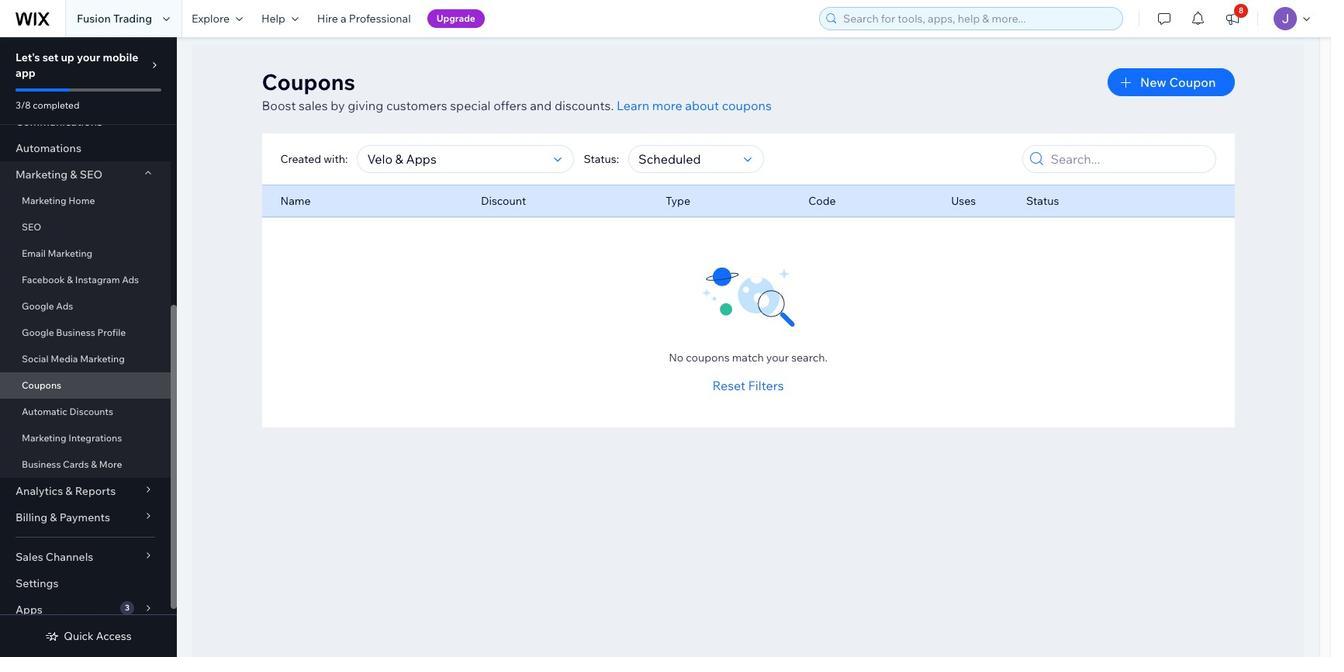 Task type: describe. For each thing, give the bounding box(es) containing it.
google for google business profile
[[22, 327, 54, 338]]

learn
[[617, 98, 650, 113]]

& for payments
[[50, 511, 57, 525]]

explore
[[192, 12, 230, 26]]

1 vertical spatial seo
[[22, 221, 41, 233]]

analytics & reports
[[16, 484, 116, 498]]

a
[[341, 12, 347, 26]]

& for reports
[[65, 484, 73, 498]]

analytics & reports button
[[0, 478, 171, 504]]

match
[[732, 351, 764, 365]]

business inside "link"
[[22, 459, 61, 470]]

new coupon button
[[1108, 68, 1235, 96]]

settings link
[[0, 570, 171, 597]]

discounts
[[69, 406, 113, 417]]

sales
[[16, 550, 43, 564]]

upgrade button
[[427, 9, 485, 28]]

reset filters
[[713, 378, 784, 393]]

Search for tools, apps, help & more... field
[[839, 8, 1118, 29]]

new
[[1141, 74, 1167, 90]]

marketing up facebook & instagram ads
[[48, 248, 92, 259]]

fusion
[[77, 12, 111, 26]]

fusion trading
[[77, 12, 152, 26]]

set
[[42, 50, 58, 64]]

email marketing
[[22, 248, 92, 259]]

quick access button
[[45, 629, 132, 643]]

marketing integrations link
[[0, 425, 171, 452]]

let's
[[16, 50, 40, 64]]

access
[[96, 629, 132, 643]]

marketing & seo
[[16, 168, 103, 182]]

by
[[331, 98, 345, 113]]

marketing & seo button
[[0, 161, 171, 188]]

completed
[[33, 99, 79, 111]]

cards
[[63, 459, 89, 470]]

payments
[[59, 511, 110, 525]]

marketing for &
[[16, 168, 68, 182]]

name
[[281, 194, 311, 208]]

with:
[[324, 152, 348, 166]]

code
[[809, 194, 836, 208]]

hire a professional link
[[308, 0, 420, 37]]

automatic discounts link
[[0, 399, 171, 425]]

automatic
[[22, 406, 67, 417]]

facebook
[[22, 274, 65, 286]]

facebook & instagram ads link
[[0, 267, 171, 293]]

sales channels button
[[0, 544, 171, 570]]

created
[[281, 152, 321, 166]]

marketing down the profile
[[80, 353, 125, 365]]

coupons inside the coupons boost sales by giving customers special offers and discounts. learn more about coupons
[[722, 98, 772, 113]]

no
[[669, 351, 684, 365]]

customers
[[386, 98, 447, 113]]

integrations
[[68, 432, 122, 444]]

home
[[68, 195, 95, 206]]

reset filters link
[[713, 376, 784, 395]]

more
[[99, 459, 122, 470]]

business cards & more
[[22, 459, 122, 470]]

marketing home
[[22, 195, 95, 206]]

business cards & more link
[[0, 452, 171, 478]]

type
[[666, 194, 691, 208]]

& for seo
[[70, 168, 77, 182]]

communications button
[[0, 109, 171, 135]]

communications
[[16, 115, 102, 129]]

up
[[61, 50, 74, 64]]

giving
[[348, 98, 384, 113]]

email
[[22, 248, 46, 259]]

app
[[16, 66, 36, 80]]

coupons for coupons
[[22, 379, 61, 391]]

trading
[[113, 12, 152, 26]]

status
[[1027, 194, 1060, 208]]

media
[[51, 353, 78, 365]]

discount
[[481, 194, 526, 208]]

& for instagram
[[67, 274, 73, 286]]

ads inside google ads link
[[56, 300, 73, 312]]

hire a professional
[[317, 12, 411, 26]]

google ads
[[22, 300, 73, 312]]

8 button
[[1216, 0, 1250, 37]]



Task type: locate. For each thing, give the bounding box(es) containing it.
about
[[685, 98, 719, 113]]

8
[[1239, 5, 1244, 16]]

hire
[[317, 12, 338, 26]]

offers
[[494, 98, 527, 113]]

0 vertical spatial coupons
[[262, 68, 355, 95]]

coupons inside the coupons boost sales by giving customers special offers and discounts. learn more about coupons
[[262, 68, 355, 95]]

1 vertical spatial coupons
[[22, 379, 61, 391]]

None field
[[363, 146, 550, 172], [634, 146, 740, 172], [363, 146, 550, 172], [634, 146, 740, 172]]

more
[[652, 98, 683, 113]]

facebook & instagram ads
[[22, 274, 139, 286]]

marketing integrations
[[22, 432, 122, 444]]

google down facebook
[[22, 300, 54, 312]]

coupons up sales on the left top of page
[[262, 68, 355, 95]]

0 vertical spatial business
[[56, 327, 95, 338]]

& inside dropdown button
[[65, 484, 73, 498]]

status:
[[584, 152, 619, 166]]

discounts.
[[555, 98, 614, 113]]

seo inside "popup button"
[[80, 168, 103, 182]]

filters
[[749, 378, 784, 393]]

seo link
[[0, 214, 171, 241]]

1 vertical spatial your
[[767, 351, 789, 365]]

email marketing link
[[0, 241, 171, 267]]

0 horizontal spatial your
[[77, 50, 100, 64]]

billing
[[16, 511, 47, 525]]

business
[[56, 327, 95, 338], [22, 459, 61, 470]]

& inside "link"
[[91, 459, 97, 470]]

0 vertical spatial your
[[77, 50, 100, 64]]

learn more about coupons link
[[617, 98, 772, 113]]

quick access
[[64, 629, 132, 643]]

marketing for integrations
[[22, 432, 66, 444]]

1 vertical spatial business
[[22, 459, 61, 470]]

business up analytics
[[22, 459, 61, 470]]

& inside "popup button"
[[70, 168, 77, 182]]

seo up email in the top of the page
[[22, 221, 41, 233]]

automations
[[16, 141, 81, 155]]

& right facebook
[[67, 274, 73, 286]]

1 horizontal spatial your
[[767, 351, 789, 365]]

social media marketing link
[[0, 346, 171, 372]]

1 horizontal spatial ads
[[122, 274, 139, 286]]

marketing down marketing & seo
[[22, 195, 66, 206]]

uses
[[951, 194, 976, 208]]

analytics
[[16, 484, 63, 498]]

coupons
[[722, 98, 772, 113], [686, 351, 730, 365]]

billing & payments button
[[0, 504, 171, 531]]

1 google from the top
[[22, 300, 54, 312]]

coupons right no
[[686, 351, 730, 365]]

& right billing
[[50, 511, 57, 525]]

0 vertical spatial seo
[[80, 168, 103, 182]]

ads right instagram
[[122, 274, 139, 286]]

0 horizontal spatial seo
[[22, 221, 41, 233]]

let's set up your mobile app
[[16, 50, 138, 80]]

search.
[[792, 351, 828, 365]]

3/8 completed
[[16, 99, 79, 111]]

mobile
[[103, 50, 138, 64]]

social
[[22, 353, 49, 365]]

marketing home link
[[0, 188, 171, 214]]

1 vertical spatial google
[[22, 327, 54, 338]]

google business profile
[[22, 327, 126, 338]]

help
[[261, 12, 285, 26]]

your for mobile
[[77, 50, 100, 64]]

apps
[[16, 603, 42, 617]]

created with:
[[281, 152, 348, 166]]

upgrade
[[437, 12, 476, 24]]

& left more
[[91, 459, 97, 470]]

business up social media marketing
[[56, 327, 95, 338]]

google business profile link
[[0, 320, 171, 346]]

1 horizontal spatial coupons
[[262, 68, 355, 95]]

0 vertical spatial coupons
[[722, 98, 772, 113]]

automations link
[[0, 135, 171, 161]]

sales channels
[[16, 550, 93, 564]]

coupons right "about" at the top right
[[722, 98, 772, 113]]

your
[[77, 50, 100, 64], [767, 351, 789, 365]]

new coupon
[[1141, 74, 1216, 90]]

settings
[[16, 577, 59, 591]]

2 google from the top
[[22, 327, 54, 338]]

google for google ads
[[22, 300, 54, 312]]

1 vertical spatial coupons
[[686, 351, 730, 365]]

coupon
[[1170, 74, 1216, 90]]

0 horizontal spatial ads
[[56, 300, 73, 312]]

coupons link
[[0, 372, 171, 399]]

coupons
[[262, 68, 355, 95], [22, 379, 61, 391]]

your right match
[[767, 351, 789, 365]]

profile
[[97, 327, 126, 338]]

boost
[[262, 98, 296, 113]]

coupons boost sales by giving customers special offers and discounts. learn more about coupons
[[262, 68, 772, 113]]

0 vertical spatial google
[[22, 300, 54, 312]]

instagram
[[75, 274, 120, 286]]

your for search.
[[767, 351, 789, 365]]

no coupons match your search.
[[669, 351, 828, 365]]

marketing down automations
[[16, 168, 68, 182]]

1 horizontal spatial seo
[[80, 168, 103, 182]]

your right up
[[77, 50, 100, 64]]

reset
[[713, 378, 746, 393]]

Search... field
[[1046, 146, 1211, 172]]

seo down the automations link
[[80, 168, 103, 182]]

ads up google business profile on the left of the page
[[56, 300, 73, 312]]

0 horizontal spatial coupons
[[22, 379, 61, 391]]

and
[[530, 98, 552, 113]]

special
[[450, 98, 491, 113]]

3
[[125, 603, 130, 613]]

& left reports
[[65, 484, 73, 498]]

marketing inside "popup button"
[[16, 168, 68, 182]]

automatic discounts
[[22, 406, 113, 417]]

marketing for home
[[22, 195, 66, 206]]

& up home
[[70, 168, 77, 182]]

sales
[[299, 98, 328, 113]]

marketing down automatic
[[22, 432, 66, 444]]

& inside "dropdown button"
[[50, 511, 57, 525]]

1 vertical spatial ads
[[56, 300, 73, 312]]

ads
[[122, 274, 139, 286], [56, 300, 73, 312]]

social media marketing
[[22, 353, 125, 365]]

coupons inside coupons link
[[22, 379, 61, 391]]

sidebar element
[[0, 0, 177, 657]]

ads inside facebook & instagram ads link
[[122, 274, 139, 286]]

0 vertical spatial ads
[[122, 274, 139, 286]]

coupons up automatic
[[22, 379, 61, 391]]

&
[[70, 168, 77, 182], [67, 274, 73, 286], [91, 459, 97, 470], [65, 484, 73, 498], [50, 511, 57, 525]]

coupons for coupons boost sales by giving customers special offers and discounts. learn more about coupons
[[262, 68, 355, 95]]

google ads link
[[0, 293, 171, 320]]

billing & payments
[[16, 511, 110, 525]]

your inside let's set up your mobile app
[[77, 50, 100, 64]]

google
[[22, 300, 54, 312], [22, 327, 54, 338]]

professional
[[349, 12, 411, 26]]

google up the social
[[22, 327, 54, 338]]



Task type: vqa. For each thing, say whether or not it's contained in the screenshot.
GET STARTED at the right
no



